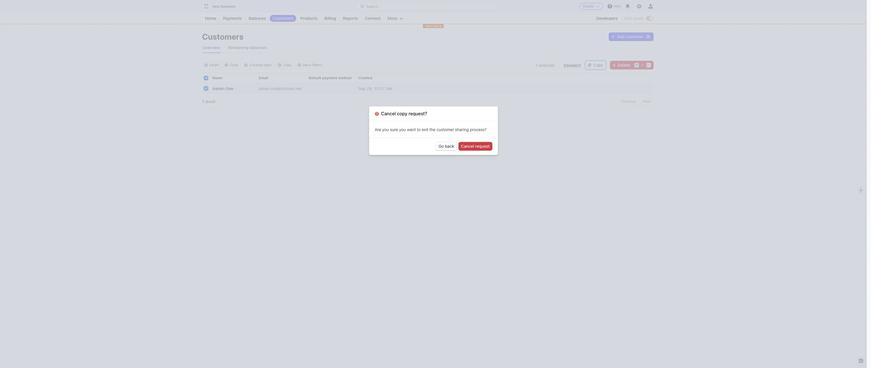 Task type: describe. For each thing, give the bounding box(es) containing it.
more filters
[[303, 63, 322, 67]]

test
[[425, 24, 433, 28]]

balances link
[[246, 15, 269, 22]]

customers link
[[270, 15, 296, 22]]

10:07
[[374, 86, 385, 91]]

card
[[230, 63, 238, 67]]

type
[[283, 63, 291, 67]]

remaining balances
[[228, 45, 267, 50]]

reports
[[343, 16, 358, 21]]

2 you from the left
[[399, 127, 406, 132]]

ashen one link
[[212, 84, 240, 93]]

n
[[647, 34, 650, 39]]

ashen.one@lordren.net
[[259, 86, 302, 91]]

help
[[613, 4, 621, 8]]

sep 28, 10:07 am link
[[358, 84, 399, 93]]

go back button
[[436, 143, 456, 151]]

name
[[212, 76, 222, 80]]

reports link
[[340, 15, 361, 22]]

default
[[309, 76, 321, 80]]

to
[[417, 127, 421, 132]]

connect
[[365, 16, 381, 21]]

sep 28, 10:07 am
[[358, 86, 392, 91]]

developers
[[596, 16, 618, 21]]

test data
[[425, 24, 441, 28]]

1 selected
[[536, 63, 554, 68]]

28,
[[367, 86, 373, 91]]

Search… search field
[[357, 3, 498, 10]]

am
[[386, 86, 392, 91]]

connect link
[[362, 15, 384, 22]]

delete
[[618, 63, 630, 68]]

⌘
[[635, 63, 638, 67]]

want
[[407, 127, 416, 132]]

sep
[[358, 86, 366, 91]]

Deselect All checkbox
[[204, 76, 208, 80]]

the
[[429, 127, 435, 132]]

create
[[583, 4, 594, 8]]

new business
[[212, 4, 236, 9]]

↵
[[647, 63, 650, 67]]

next button
[[641, 98, 653, 105]]

payments link
[[220, 15, 245, 22]]

add type image
[[278, 63, 281, 67]]

result
[[205, 99, 216, 104]]

add created date image
[[244, 63, 248, 67]]

created for created date
[[249, 63, 263, 67]]

1 you from the left
[[382, 127, 389, 132]]

overview
[[202, 45, 220, 50]]

cancel request
[[461, 144, 490, 149]]

Select Item checkbox
[[204, 86, 208, 91]]



Task type: locate. For each thing, give the bounding box(es) containing it.
1
[[536, 63, 537, 68], [202, 99, 204, 104]]

add customer
[[617, 34, 644, 39]]

request
[[475, 144, 490, 149]]

payments
[[223, 16, 242, 21]]

new business button
[[202, 2, 241, 10]]

process?
[[470, 127, 487, 132]]

products
[[300, 16, 318, 21]]

email right add email image
[[209, 63, 218, 67]]

create button
[[579, 3, 603, 10]]

0 vertical spatial email
[[209, 63, 218, 67]]

business
[[221, 4, 236, 9]]

customers inside 'customers' link
[[273, 16, 293, 21]]

deselect
[[564, 63, 581, 68]]

svg image
[[588, 64, 591, 67]]

0 horizontal spatial you
[[382, 127, 389, 132]]

home link
[[202, 15, 219, 22]]

customer
[[626, 34, 644, 39], [436, 127, 454, 132]]

you
[[382, 127, 389, 132], [399, 127, 406, 132]]

deselect button
[[564, 62, 581, 69]]

previous
[[621, 99, 636, 104]]

help button
[[605, 2, 623, 11]]

1 horizontal spatial customers
[[273, 16, 293, 21]]

selected
[[538, 63, 554, 68]]

created
[[249, 63, 263, 67], [358, 76, 372, 80]]

1 horizontal spatial more
[[388, 16, 397, 21]]

1 horizontal spatial 1
[[536, 63, 537, 68]]

more button
[[385, 15, 406, 22]]

1 horizontal spatial you
[[399, 127, 406, 132]]

add
[[617, 34, 625, 39]]

more for more filters
[[303, 63, 311, 67]]

more
[[388, 16, 397, 21], [303, 63, 311, 67]]

1 vertical spatial customers
[[202, 32, 243, 41]]

0 horizontal spatial 1
[[202, 99, 204, 104]]

toolbar
[[202, 62, 325, 69]]

billing link
[[322, 15, 339, 22]]

ashen one
[[212, 86, 233, 91]]

new
[[212, 4, 220, 9]]

home
[[205, 16, 216, 21]]

products link
[[297, 15, 320, 22]]

more right connect
[[388, 16, 397, 21]]

1 horizontal spatial email
[[259, 76, 268, 80]]

email inside toolbar
[[209, 63, 218, 67]]

created date
[[249, 63, 271, 67]]

go back
[[439, 144, 454, 149]]

next
[[643, 99, 651, 104]]

svg image
[[611, 35, 615, 39]]

more inside toolbar
[[303, 63, 311, 67]]

add more filters image
[[298, 63, 301, 67]]

1 vertical spatial 1
[[202, 99, 204, 104]]

add email image
[[204, 63, 208, 67]]

one
[[226, 86, 233, 91]]

cancel request button
[[459, 143, 492, 151]]

remaining balances link
[[228, 43, 267, 53]]

1 left selected
[[536, 63, 537, 68]]

test mode
[[624, 16, 644, 21]]

copy button
[[585, 61, 606, 69]]

1 result
[[202, 99, 216, 104]]

toolbar containing email
[[202, 62, 325, 69]]

back
[[445, 144, 454, 149]]

created up sep
[[358, 76, 372, 80]]

developers link
[[594, 15, 621, 22]]

go
[[439, 144, 444, 149]]

sharing
[[455, 127, 469, 132]]

1 vertical spatial customer
[[436, 127, 454, 132]]

tab list
[[202, 43, 653, 53]]

add card image
[[225, 63, 228, 67]]

0 vertical spatial created
[[249, 63, 263, 67]]

created inside toolbar
[[249, 63, 263, 67]]

are
[[375, 127, 381, 132]]

1 vertical spatial more
[[303, 63, 311, 67]]

1 for 1 result
[[202, 99, 204, 104]]

customer right the
[[436, 127, 454, 132]]

copy
[[593, 63, 603, 68]]

you right sure
[[399, 127, 406, 132]]

cancel
[[461, 144, 474, 149]]

0 vertical spatial more
[[388, 16, 397, 21]]

test
[[624, 16, 632, 21]]

email
[[209, 63, 218, 67], [259, 76, 268, 80]]

date
[[264, 63, 271, 67]]

+
[[641, 63, 644, 67]]

you right are
[[382, 127, 389, 132]]

0 horizontal spatial customer
[[436, 127, 454, 132]]

filters
[[312, 63, 322, 67]]

ashen
[[212, 86, 225, 91]]

customers
[[273, 16, 293, 21], [202, 32, 243, 41]]

exit
[[422, 127, 428, 132]]

billing
[[324, 16, 336, 21]]

overview link
[[202, 43, 220, 53]]

balances
[[249, 16, 266, 21]]

1 vertical spatial email
[[259, 76, 268, 80]]

data
[[434, 24, 441, 28]]

are you sure you want to exit the customer sharing process?
[[375, 127, 487, 132]]

1 horizontal spatial created
[[358, 76, 372, 80]]

0 horizontal spatial customers
[[202, 32, 243, 41]]

created for created
[[358, 76, 372, 80]]

payment
[[322, 76, 337, 80]]

created right add created date icon
[[249, 63, 263, 67]]

0 horizontal spatial email
[[209, 63, 218, 67]]

email down created date
[[259, 76, 268, 80]]

customer left n
[[626, 34, 644, 39]]

search…
[[366, 4, 381, 8]]

0 horizontal spatial created
[[249, 63, 263, 67]]

0 vertical spatial 1
[[536, 63, 537, 68]]

method
[[338, 76, 351, 80]]

0 vertical spatial customer
[[626, 34, 644, 39]]

1 for 1 selected
[[536, 63, 537, 68]]

remaining
[[228, 45, 249, 50]]

mode
[[633, 16, 644, 21]]

customers up the overview
[[202, 32, 243, 41]]

balances
[[250, 45, 267, 50]]

tab list containing overview
[[202, 43, 653, 53]]

more inside button
[[388, 16, 397, 21]]

0 horizontal spatial more
[[303, 63, 311, 67]]

previous button
[[619, 98, 638, 105]]

1 vertical spatial created
[[358, 76, 372, 80]]

more right add more filters image
[[303, 63, 311, 67]]

sure
[[390, 127, 398, 132]]

0 vertical spatial customers
[[273, 16, 293, 21]]

default payment method
[[309, 76, 351, 80]]

customers left products
[[273, 16, 293, 21]]

1 left result
[[202, 99, 204, 104]]

more for more
[[388, 16, 397, 21]]

ashen.one@lordren.net link
[[259, 84, 309, 93]]

1 horizontal spatial customer
[[626, 34, 644, 39]]



Task type: vqa. For each thing, say whether or not it's contained in the screenshot.
'revenue' to the right
no



